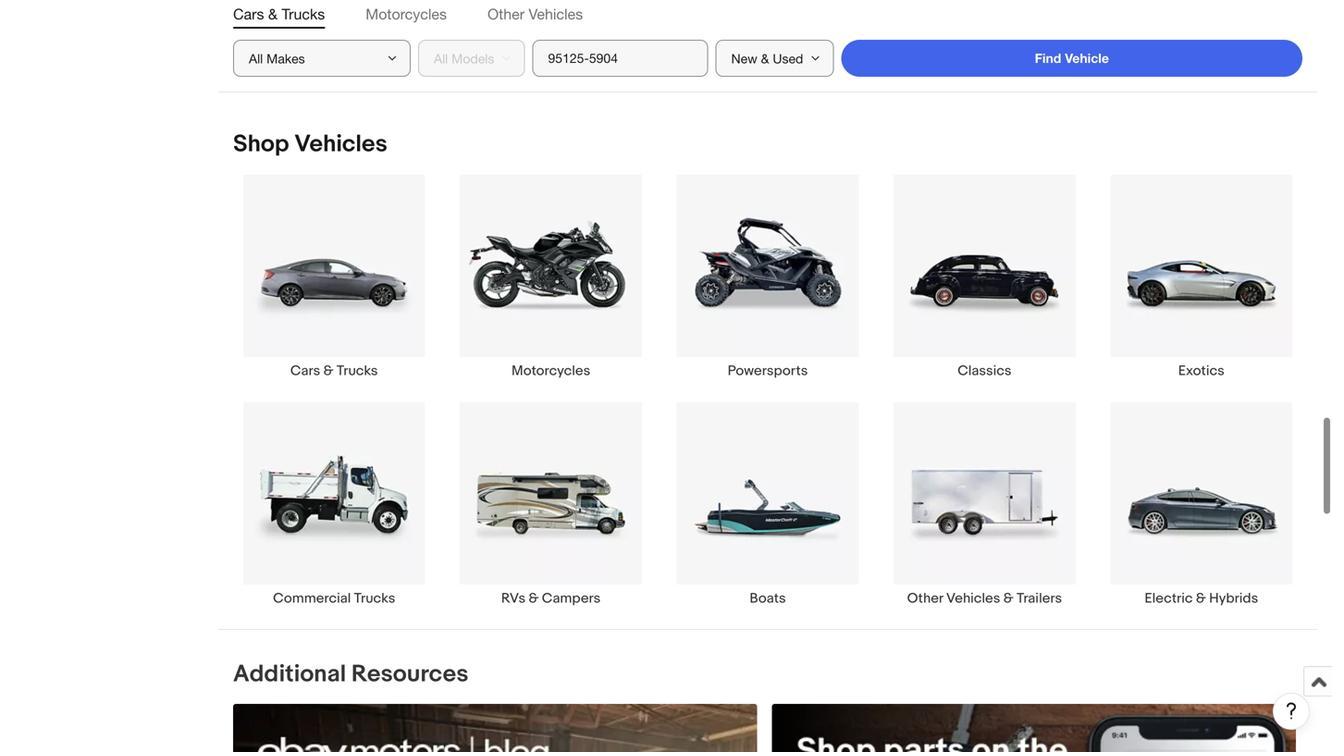 Task type: describe. For each thing, give the bounding box(es) containing it.
powersports
[[728, 363, 808, 379]]

cars & trucks inside list
[[290, 363, 378, 379]]

ZIP Code (Required) text field
[[532, 40, 708, 77]]

electric
[[1145, 590, 1193, 607]]

list containing cars & trucks
[[218, 174, 1317, 629]]

additional resources
[[233, 660, 468, 689]]

campers
[[542, 590, 601, 607]]

other vehicles & trailers
[[907, 590, 1062, 607]]

rvs & campers
[[501, 590, 601, 607]]

1 vertical spatial trucks
[[337, 363, 378, 379]]

trailers
[[1017, 590, 1062, 607]]

classics
[[958, 363, 1011, 379]]

cars & trucks link
[[226, 174, 443, 379]]

exotics link
[[1093, 174, 1310, 379]]

commercial
[[273, 590, 351, 607]]

commercial trucks link
[[226, 401, 443, 607]]

rvs
[[501, 590, 526, 607]]

& for electric & hybrids link
[[1196, 590, 1206, 607]]

other for other vehicles & trailers
[[907, 590, 943, 607]]

0 horizontal spatial motorcycles
[[366, 6, 447, 23]]

motorcycles link
[[443, 174, 659, 379]]

classics link
[[876, 174, 1093, 379]]

resources
[[351, 660, 468, 689]]

commercial trucks
[[273, 590, 395, 607]]

vehicles for other vehicles
[[529, 6, 583, 23]]

vehicles for shop vehicles
[[294, 130, 387, 159]]

shop
[[233, 130, 289, 159]]

electric & hybrids
[[1145, 590, 1258, 607]]

rvs & campers link
[[443, 401, 659, 607]]

cars inside list
[[290, 363, 320, 379]]



Task type: vqa. For each thing, say whether or not it's contained in the screenshot.
VEHICLES to the left
yes



Task type: locate. For each thing, give the bounding box(es) containing it.
exotics
[[1178, 363, 1225, 379]]

None text field
[[233, 704, 757, 752], [772, 704, 1296, 752], [233, 704, 757, 752], [772, 704, 1296, 752]]

0 vertical spatial vehicles
[[529, 6, 583, 23]]

cars & trucks
[[233, 6, 325, 23], [290, 363, 378, 379]]

vehicles right shop
[[294, 130, 387, 159]]

0 vertical spatial motorcycles
[[366, 6, 447, 23]]

1 vertical spatial cars & trucks
[[290, 363, 378, 379]]

& for the cars & trucks link
[[323, 363, 334, 379]]

0 horizontal spatial vehicles
[[294, 130, 387, 159]]

cars
[[233, 6, 264, 23], [290, 363, 320, 379]]

other for other vehicles
[[487, 6, 525, 23]]

2 vertical spatial vehicles
[[946, 590, 1000, 607]]

find vehicle button
[[841, 40, 1302, 77]]

2 vertical spatial trucks
[[354, 590, 395, 607]]

1 vertical spatial other
[[907, 590, 943, 607]]

vehicles left the trailers
[[946, 590, 1000, 607]]

shop vehicles
[[233, 130, 387, 159]]

other inside tab list
[[487, 6, 525, 23]]

other vehicles
[[487, 6, 583, 23]]

other inside other vehicles & trailers link
[[907, 590, 943, 607]]

1 horizontal spatial motorcycles
[[511, 363, 590, 379]]

1 vertical spatial vehicles
[[294, 130, 387, 159]]

vehicles up zip code (required) text field
[[529, 6, 583, 23]]

0 horizontal spatial cars
[[233, 6, 264, 23]]

0 vertical spatial trucks
[[282, 6, 325, 23]]

motorcycles inside list
[[511, 363, 590, 379]]

electric & hybrids link
[[1093, 401, 1310, 607]]

0 vertical spatial other
[[487, 6, 525, 23]]

hybrids
[[1209, 590, 1258, 607]]

& for rvs & campers link
[[529, 590, 539, 607]]

tab list containing cars & trucks
[[233, 4, 1302, 25]]

1 vertical spatial motorcycles
[[511, 363, 590, 379]]

1 horizontal spatial other
[[907, 590, 943, 607]]

0 vertical spatial cars & trucks
[[233, 6, 325, 23]]

1 vertical spatial cars
[[290, 363, 320, 379]]

vehicles inside other vehicles & trailers link
[[946, 590, 1000, 607]]

trucks
[[282, 6, 325, 23], [337, 363, 378, 379], [354, 590, 395, 607]]

&
[[268, 6, 278, 23], [323, 363, 334, 379], [529, 590, 539, 607], [1003, 590, 1013, 607], [1196, 590, 1206, 607]]

0 horizontal spatial other
[[487, 6, 525, 23]]

cars inside tab list
[[233, 6, 264, 23]]

find
[[1035, 51, 1061, 66]]

1 horizontal spatial cars
[[290, 363, 320, 379]]

boats
[[750, 590, 786, 607]]

other vehicles & trailers link
[[876, 401, 1093, 607]]

vehicle
[[1065, 51, 1109, 66]]

0 vertical spatial cars
[[233, 6, 264, 23]]

find vehicle
[[1035, 51, 1109, 66]]

cars & trucks inside tab list
[[233, 6, 325, 23]]

2 horizontal spatial vehicles
[[946, 590, 1000, 607]]

motorcycles
[[366, 6, 447, 23], [511, 363, 590, 379]]

powersports link
[[659, 174, 876, 379]]

vehicles for other vehicles & trailers
[[946, 590, 1000, 607]]

additional
[[233, 660, 346, 689]]

list
[[218, 174, 1317, 629]]

other
[[487, 6, 525, 23], [907, 590, 943, 607]]

tab list
[[233, 4, 1302, 25]]

boats link
[[659, 401, 876, 607]]

vehicles
[[529, 6, 583, 23], [294, 130, 387, 159], [946, 590, 1000, 607]]

help, opens dialogs image
[[1282, 701, 1301, 720]]

1 horizontal spatial vehicles
[[529, 6, 583, 23]]



